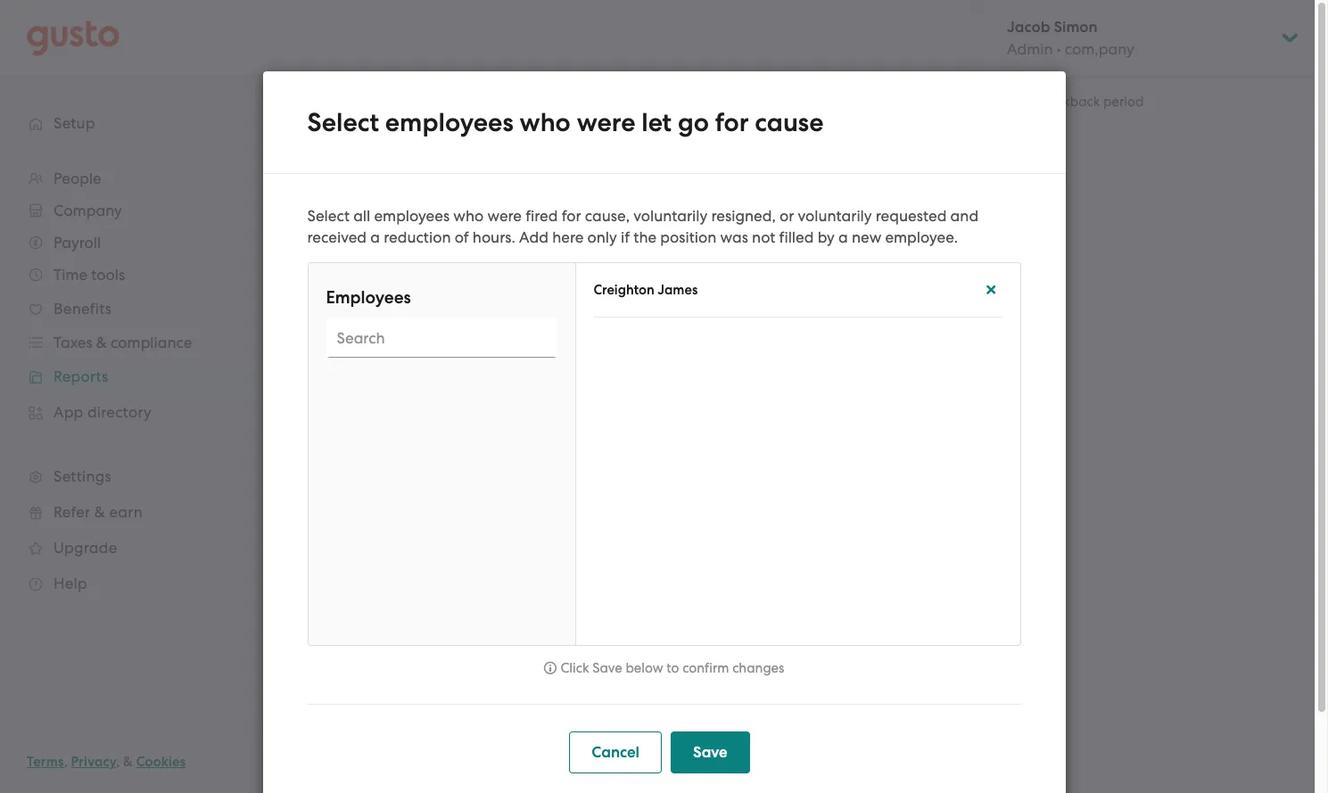 Task type: describe. For each thing, give the bounding box(es) containing it.
proprietor
[[359, 219, 432, 237]]

all for cause
[[374, 343, 391, 361]]

in inside did you manage your employees on gusto in all of 2019? select "yes" to allow gusto to automatically determine which employees are highly compensated based on guidance from the small business administration. select "no" to manually enter highly compensated employees for 2019. learn more about highly compensated employees via the
[[630, 462, 643, 481]]

of inside did you manage your employees on gusto in all of 2019? select "yes" to allow gusto to automatically determine which employees are highly compensated based on guidance from the small business administration. select "no" to manually enter highly compensated employees for 2019. learn more about highly compensated employees via the
[[668, 462, 682, 481]]

no
[[358, 285, 379, 304]]

cause,
[[585, 207, 630, 225]]

your inside select all employees who were fired for cause or voluntarily resigned or voluntarily reduced hours selecting people here will exclude them from reducing your forgiveness amount. for anyone you select, however, you'll need written proof that they meet these criteria.
[[663, 364, 691, 380]]

annualized
[[682, 647, 761, 665]]

cookies button
[[136, 751, 186, 773]]

an
[[780, 197, 798, 216]]

by inside select all employees who were fired for cause, voluntarily resigned, or voluntarily requested and received a reduction of hours. add here only if the position was not filled by a new employee.
[[818, 228, 835, 246]]

terms
[[27, 754, 64, 770]]

here inside select all employees who were fired for cause or voluntarily resigned or voluntarily reduced hours selecting people here will exclude them from reducing your forgiveness amount. for anyone you select, however, you'll need written proof that they meet these criteria.
[[434, 364, 461, 380]]

lookback
[[1041, 94, 1100, 110]]

select for select all employees who were fired for cause, voluntarily resigned, or voluntarily requested and received a reduction of hours. add here only if the position was not filled by a new employee.
[[307, 207, 350, 225]]

hours.
[[473, 228, 515, 246]]

privacy link
[[71, 754, 116, 770]]

james
[[658, 282, 698, 298]]

0 vertical spatial save
[[592, 660, 622, 676]]

at
[[379, 698, 394, 715]]

employee
[[328, 139, 431, 167]]

2019.
[[727, 519, 758, 535]]

save button
[[671, 731, 750, 773]]

you inside select all employees who were fired for cause or voluntarily resigned or voluntarily reduced hours selecting people here will exclude them from reducing your forgiveness amount. for anyone you select, however, you'll need written proof that they meet these criteria.
[[894, 364, 916, 380]]

forgiveness
[[694, 364, 763, 380]]

list containing look at each pay period for a given employee
[[328, 696, 1023, 793]]

who for cause,
[[453, 207, 484, 225]]

did
[[328, 462, 352, 481]]

or up for
[[814, 343, 828, 361]]

a left ppp
[[520, 197, 530, 216]]

you'll
[[328, 383, 359, 399]]

voluntarily up anyone
[[832, 343, 908, 361]]

1 , from the left
[[64, 754, 68, 770]]

anyone
[[844, 364, 891, 380]]

terms , privacy , & cookies
[[27, 754, 186, 770]]

was
[[720, 228, 748, 246]]

employees inside select all employees who were fired for cause, voluntarily resigned, or voluntarily requested and received a reduction of hours. add here only if the position was not filled by a new employee.
[[374, 207, 450, 225]]

written
[[397, 383, 441, 399]]

employee's
[[417, 732, 494, 750]]

here inside select all employees who were fired for cause, voluntarily resigned, or voluntarily requested and received a reduction of hours. add here only if the position was not filled by a new employee.
[[552, 228, 584, 246]]

divide the employee's wages for that period by the number of days in that period
[[342, 732, 911, 750]]

employee info
[[328, 139, 477, 167]]

confirm
[[683, 660, 729, 676]]

employees up automatically
[[483, 462, 559, 481]]

exclude
[[488, 364, 535, 380]]

2019
[[943, 647, 975, 665]]

0 vertical spatial on
[[563, 462, 581, 481]]

need
[[362, 383, 394, 399]]

select for select all employees who were fired for cause or voluntarily resigned or voluntarily reduced hours selecting people here will exclude them from reducing your forgiveness amount. for anyone you select, however, you'll need written proof that they meet these criteria.
[[328, 343, 370, 361]]

click save below to confirm changes
[[561, 660, 784, 676]]

to down manage at the bottom left
[[401, 483, 414, 500]]

changes
[[732, 660, 784, 676]]

meet
[[540, 383, 571, 399]]

determine
[[598, 483, 661, 500]]

0 vertical spatial highly
[[797, 483, 834, 500]]

select all employees who were fired for cause or voluntarily resigned or voluntarily reduced hours selecting people here will exclude them from reducing your forgiveness amount. for anyone you select, however, you'll need written proof that they meet these criteria.
[[328, 343, 1017, 399]]

all inside did you manage your employees on gusto in all of 2019? select "yes" to allow gusto to automatically determine which employees are highly compensated based on guidance from the small business administration. select "no" to manually enter highly compensated employees for 2019. learn more about highly compensated employees via the
[[647, 462, 664, 481]]

employed,
[[702, 197, 776, 216]]

the inside select all employees who were fired for cause, voluntarily resigned, or voluntarily requested and received a reduction of hours. add here only if the position was not filled by a new employee.
[[634, 228, 657, 246]]

0 horizontal spatial gusto
[[453, 483, 490, 500]]

the down the each in the bottom of the page
[[390, 732, 413, 750]]

time
[[374, 197, 405, 216]]

2019?
[[686, 462, 726, 481]]

select all employees who were fired for cause, voluntarily resigned, or voluntarily requested and received a reduction of hours. add here only if the position was not filled by a new employee.
[[307, 207, 979, 246]]

who for more
[[475, 647, 505, 665]]

requested
[[876, 207, 947, 225]]

cause for go
[[755, 107, 824, 138]]

manage
[[385, 462, 444, 481]]

home image
[[27, 20, 120, 56]]

guidance
[[328, 501, 386, 517]]

employees
[[326, 287, 411, 308]]

from inside did you manage your employees on gusto in all of 2019? select "yes" to allow gusto to automatically determine which employees are highly compensated based on guidance from the small business administration. select "no" to manually enter highly compensated employees for 2019. learn more about highly compensated employees via the
[[389, 501, 418, 517]]

creighton
[[594, 282, 655, 298]]

you up the reduction
[[409, 197, 435, 216]]

selecting
[[328, 364, 384, 380]]

select for select employees who were let go for cause
[[307, 107, 379, 138]]

look at each pay period for a given employee
[[342, 698, 664, 715]]

select up guidance
[[328, 483, 365, 500]]

ppp
[[533, 197, 560, 216]]

filled
[[779, 228, 814, 246]]

with
[[435, 219, 466, 237]]

1 vertical spatial in
[[765, 647, 778, 665]]

loan,
[[563, 197, 599, 216]]

to up business
[[493, 483, 506, 500]]

select all employees who made $100,000 or more annualized in any pay period during 2019
[[328, 647, 975, 665]]

voluntarily up new
[[798, 207, 872, 225]]

to inside select employees who were let go for cause document
[[667, 660, 679, 676]]

wages
[[498, 732, 544, 750]]

or inside select all employees who were fired for cause, voluntarily resigned, or voluntarily requested and received a reduction of hours. add here only if the position was not filled by a new employee.
[[780, 207, 794, 225]]

you left self- in the right top of the page
[[641, 197, 667, 216]]

based
[[925, 483, 964, 500]]

by inside list
[[654, 732, 671, 750]]

made
[[508, 647, 549, 665]]

at
[[328, 197, 343, 216]]

look
[[342, 698, 375, 715]]

select up learn at the bottom left
[[328, 519, 365, 535]]

self-
[[670, 197, 702, 216]]

2 horizontal spatial that
[[832, 732, 861, 750]]

the left number
[[675, 732, 698, 750]]

you inside did you manage your employees on gusto in all of 2019? select "yes" to allow gusto to automatically determine which employees are highly compensated based on guidance from the small business administration. select "no" to manually enter highly compensated employees for 2019. learn more about highly compensated employees via the
[[355, 462, 381, 481]]

Yes radio
[[328, 248, 349, 269]]

below
[[626, 660, 663, 676]]

reduced
[[911, 343, 969, 361]]

for up wages
[[516, 698, 536, 715]]

did you manage your employees on gusto in all of 2019? select "yes" to allow gusto to automatically determine which employees are highly compensated based on guidance from the small business administration. select "no" to manually enter highly compensated employees for 2019. learn more about highly compensated employees via the
[[328, 462, 983, 553]]

that inside select all employees who were fired for cause or voluntarily resigned or voluntarily reduced hours selecting people here will exclude them from reducing your forgiveness amount. for anyone you select, however, you'll need written proof that they meet these criteria.
[[481, 383, 506, 399]]

employee
[[595, 698, 664, 715]]

save inside button
[[693, 743, 728, 762]]

sole
[[328, 219, 356, 237]]

x image
[[984, 282, 998, 298]]

2
[[511, 219, 520, 237]]

2 , from the left
[[116, 754, 120, 770]]

for inside select all employees who were fired for cause, voluntarily resigned, or voluntarily requested and received a reduction of hours. add here only if the position was not filled by a new employee.
[[562, 207, 581, 225]]

divide
[[342, 732, 386, 750]]

proof
[[444, 383, 477, 399]]

any
[[781, 647, 808, 665]]

info
[[437, 139, 477, 167]]

1 horizontal spatial gusto
[[585, 462, 627, 481]]

No radio
[[328, 285, 349, 306]]

for right go
[[715, 107, 749, 138]]

were inside select all employees who were fired for cause or voluntarily resigned or voluntarily reduced hours selecting people here will exclude them from reducing your forgiveness amount. for anyone you select, however, you'll need written proof that they meet these criteria.
[[508, 343, 543, 361]]

enter
[[473, 519, 505, 535]]

small
[[444, 501, 478, 517]]

select for select all employees who made $100,000 or more annualized in any pay period during 2019
[[328, 647, 370, 665]]

to right "no"
[[396, 519, 409, 535]]

cookies
[[136, 754, 186, 770]]

will
[[465, 364, 485, 380]]



Task type: vqa. For each thing, say whether or not it's contained in the screenshot.
the rightmost 1
no



Task type: locate. For each thing, give the bounding box(es) containing it.
via
[[639, 537, 658, 553]]

during
[[893, 647, 939, 665]]

your up allow
[[448, 462, 480, 481]]

cancel
[[592, 743, 640, 762]]

0 vertical spatial your
[[663, 364, 691, 380]]

0 horizontal spatial your
[[448, 462, 480, 481]]

are
[[773, 483, 793, 500]]

cause inside select all employees who were fired for cause or voluntarily resigned or voluntarily reduced hours selecting people here will exclude them from reducing your forgiveness amount. for anyone you select, however, you'll need written proof that they meet these criteria.
[[607, 343, 648, 361]]

your right reducing
[[663, 364, 691, 380]]

new
[[852, 228, 882, 246]]

0 vertical spatial compensated
[[837, 483, 922, 500]]

1 vertical spatial fired
[[547, 343, 580, 361]]

pay right any
[[811, 647, 839, 665]]

voluntarily
[[634, 207, 708, 225], [798, 207, 872, 225], [670, 343, 745, 361], [832, 343, 908, 361]]

you
[[409, 197, 435, 216], [641, 197, 667, 216], [894, 364, 916, 380], [355, 462, 381, 481]]

from down "yes"
[[389, 501, 418, 517]]

a right and
[[995, 197, 1004, 216]]

cause up reducing
[[607, 343, 648, 361]]

select inside select all employees who were fired for cause, voluntarily resigned, or voluntarily requested and received a reduction of hours. add here only if the position was not filled by a new employee.
[[307, 207, 350, 225]]

pay right the each in the bottom of the page
[[436, 698, 463, 715]]

1 horizontal spatial by
[[818, 228, 835, 246]]

fired up them
[[547, 343, 580, 361]]

yes
[[358, 249, 381, 268]]

days
[[778, 732, 812, 750]]

0 vertical spatial here
[[552, 228, 584, 246]]

for up these
[[583, 343, 603, 361]]

select up received
[[307, 207, 350, 225]]

1 vertical spatial save
[[693, 743, 728, 762]]

the down allow
[[421, 501, 441, 517]]

let
[[642, 107, 672, 138]]

0 horizontal spatial by
[[654, 732, 671, 750]]

1 vertical spatial from
[[389, 501, 418, 517]]

0 horizontal spatial more
[[365, 537, 397, 553]]

select up 'look'
[[328, 647, 370, 665]]

allow
[[417, 483, 450, 500]]

criteria.
[[611, 383, 658, 399]]

1 vertical spatial your
[[448, 462, 480, 481]]

or up reducing
[[651, 343, 666, 361]]

about
[[401, 537, 438, 553]]

who up ppp
[[520, 107, 571, 138]]

hours
[[973, 343, 1012, 361]]

1 horizontal spatial more
[[642, 647, 679, 665]]

or right "contractor,"
[[976, 197, 991, 216]]

1 horizontal spatial of
[[668, 462, 682, 481]]

0 vertical spatial by
[[818, 228, 835, 246]]

of left days
[[760, 732, 775, 750]]

1 vertical spatial gusto
[[453, 483, 490, 500]]

all inside select all employees who were fired for cause, voluntarily resigned, or voluntarily requested and received a reduction of hours. add here only if the position was not filled by a new employee.
[[353, 207, 370, 225]]

in left any
[[765, 647, 778, 665]]

for inside did you manage your employees on gusto in all of 2019? select "yes" to allow gusto to automatically determine which employees are highly compensated based on guidance from the small business administration. select "no" to manually enter highly compensated employees for 2019. learn more about highly compensated employees via the
[[706, 519, 723, 535]]

they
[[510, 383, 536, 399]]

, left &
[[116, 754, 120, 770]]

1 horizontal spatial in
[[765, 647, 778, 665]]

all up determine
[[647, 462, 664, 481]]

the inside at the time you applied for a ppp loan, were you self-employed, an independent contractor, or a sole proprietor with no w-2 employees?
[[347, 197, 370, 216]]

employees up the each in the bottom of the page
[[395, 647, 471, 665]]

employees inside select all employees who were fired for cause or voluntarily resigned or voluntarily reduced hours selecting people here will exclude them from reducing your forgiveness amount. for anyone you select, however, you'll need written proof that they meet these criteria.
[[395, 343, 471, 361]]

go
[[678, 107, 709, 138]]

0 vertical spatial more
[[365, 537, 397, 553]]

1 vertical spatial here
[[434, 364, 461, 380]]

2 horizontal spatial in
[[815, 732, 828, 750]]

0 horizontal spatial that
[[481, 383, 506, 399]]

the right via
[[661, 537, 681, 553]]

gusto up small
[[453, 483, 490, 500]]

"no"
[[368, 519, 393, 535]]

were left 'let'
[[577, 107, 635, 138]]

if
[[621, 228, 630, 246]]

reduction
[[384, 228, 451, 246]]

were
[[577, 107, 635, 138], [602, 197, 637, 216], [487, 207, 522, 225], [508, 343, 543, 361]]

who inside select all employees who were fired for cause or voluntarily resigned or voluntarily reduced hours selecting people here will exclude them from reducing your forgiveness amount. for anyone you select, however, you'll need written proof that they meet these criteria.
[[475, 343, 505, 361]]

1 horizontal spatial your
[[663, 364, 691, 380]]

select employees who were let go for cause document
[[263, 71, 1066, 793]]

highly
[[797, 483, 834, 500], [508, 519, 546, 535], [441, 537, 479, 553]]

employees?
[[523, 219, 607, 237]]

2 horizontal spatial of
[[760, 732, 775, 750]]

for right wages
[[548, 732, 567, 750]]

1 vertical spatial cause
[[607, 343, 648, 361]]

highly right the are
[[797, 483, 834, 500]]

of inside select all employees who were fired for cause, voluntarily resigned, or voluntarily requested and received a reduction of hours. add here only if the position was not filled by a new employee.
[[455, 228, 469, 246]]

select inside select all employees who were fired for cause or voluntarily resigned or voluntarily reduced hours selecting people here will exclude them from reducing your forgiveness amount. for anyone you select, however, you'll need written proof that they meet these criteria.
[[328, 343, 370, 361]]

highly down business
[[508, 519, 546, 535]]

gusto up determine
[[585, 462, 627, 481]]

to right below
[[667, 660, 679, 676]]

for
[[715, 107, 749, 138], [497, 197, 517, 216], [562, 207, 581, 225], [583, 343, 603, 361], [706, 519, 723, 535], [516, 698, 536, 715], [548, 732, 567, 750]]

you left select,
[[894, 364, 916, 380]]

compensated down administration.
[[549, 519, 634, 535]]

1 horizontal spatial pay
[[811, 647, 839, 665]]

for right ppp
[[562, 207, 581, 225]]

all right at
[[353, 207, 370, 225]]

however,
[[962, 364, 1017, 380]]

amount.
[[766, 364, 818, 380]]

1 horizontal spatial cause
[[755, 107, 824, 138]]

1 horizontal spatial ,
[[116, 754, 120, 770]]

account menu element
[[984, 0, 1301, 76]]

1 horizontal spatial from
[[574, 364, 603, 380]]

who for cause
[[475, 343, 505, 361]]

resigned,
[[711, 207, 776, 225]]

of left the no
[[455, 228, 469, 246]]

applied
[[438, 197, 493, 216]]

1 horizontal spatial on
[[967, 483, 983, 500]]

or right $100,000 on the bottom of the page
[[624, 647, 639, 665]]

of
[[455, 228, 469, 246], [668, 462, 682, 481], [760, 732, 775, 750]]

that right days
[[832, 732, 861, 750]]

1 vertical spatial by
[[654, 732, 671, 750]]

pay inside list
[[436, 698, 463, 715]]

0 vertical spatial from
[[574, 364, 603, 380]]

0 horizontal spatial of
[[455, 228, 469, 246]]

the right if in the top of the page
[[634, 228, 657, 246]]

cause inside document
[[755, 107, 824, 138]]

cause for fired
[[607, 343, 648, 361]]

employees down administration.
[[570, 537, 636, 553]]

who
[[520, 107, 571, 138], [453, 207, 484, 225], [475, 343, 505, 361], [475, 647, 505, 665]]

gusto
[[585, 462, 627, 481], [453, 483, 490, 500]]

0 vertical spatial of
[[455, 228, 469, 246]]

select up "selecting"
[[328, 343, 370, 361]]

on up automatically
[[563, 462, 581, 481]]

were up if in the top of the page
[[602, 197, 637, 216]]

compensated left based
[[837, 483, 922, 500]]

0 horizontal spatial from
[[389, 501, 418, 517]]

1 vertical spatial of
[[668, 462, 682, 481]]

for left "2019."
[[706, 519, 723, 535]]

employees
[[385, 107, 514, 138], [374, 207, 450, 225], [395, 343, 471, 361], [483, 462, 559, 481], [704, 483, 770, 500], [637, 519, 703, 535], [570, 537, 636, 553], [395, 647, 471, 665]]

your
[[663, 364, 691, 380], [448, 462, 480, 481]]

were inside at the time you applied for a ppp loan, were you self-employed, an independent contractor, or a sole proprietor with no w-2 employees?
[[602, 197, 637, 216]]

0 horizontal spatial cause
[[607, 343, 648, 361]]

or up filled
[[780, 207, 794, 225]]

all up people
[[374, 343, 391, 361]]

in right days
[[815, 732, 828, 750]]

0 horizontal spatial ,
[[64, 754, 68, 770]]

employees up the reduction
[[374, 207, 450, 225]]

you up "yes"
[[355, 462, 381, 481]]

a left new
[[839, 228, 848, 246]]

only
[[587, 228, 617, 246]]

no
[[469, 219, 488, 237]]

on right based
[[967, 483, 983, 500]]

all for cause,
[[353, 207, 370, 225]]

terms link
[[27, 754, 64, 770]]

employees up via
[[637, 519, 703, 535]]

1 horizontal spatial here
[[552, 228, 584, 246]]

automatically
[[509, 483, 595, 500]]

or inside at the time you applied for a ppp loan, were you self-employed, an independent contractor, or a sole proprietor with no w-2 employees?
[[976, 197, 991, 216]]

save down confirm
[[693, 743, 728, 762]]

more left confirm
[[642, 647, 679, 665]]

more down "no"
[[365, 537, 397, 553]]

business
[[482, 501, 533, 517]]

0 horizontal spatial pay
[[436, 698, 463, 715]]

who up hours.
[[453, 207, 484, 225]]

1 horizontal spatial that
[[571, 732, 600, 750]]

2 vertical spatial compensated
[[482, 537, 566, 553]]

learn
[[328, 537, 362, 553]]

cause up an
[[755, 107, 824, 138]]

a up yes
[[370, 228, 380, 246]]

save right click
[[592, 660, 622, 676]]

$100,000
[[553, 647, 620, 665]]

were up exclude
[[508, 343, 543, 361]]

pay
[[811, 647, 839, 665], [436, 698, 463, 715]]

for inside at the time you applied for a ppp loan, were you self-employed, an independent contractor, or a sole proprietor with no w-2 employees?
[[497, 197, 517, 216]]

creighton james
[[594, 282, 698, 298]]

highly down manually
[[441, 537, 479, 553]]

0 horizontal spatial save
[[592, 660, 622, 676]]

"yes"
[[368, 483, 398, 500]]

2 horizontal spatial highly
[[797, 483, 834, 500]]

period
[[1103, 94, 1144, 110], [842, 647, 889, 665], [466, 698, 513, 715], [604, 732, 650, 750], [865, 732, 911, 750]]

from
[[574, 364, 603, 380], [389, 501, 418, 517]]

manually
[[412, 519, 470, 535]]

voluntarily up forgiveness at the top of the page
[[670, 343, 745, 361]]

0 horizontal spatial in
[[630, 462, 643, 481]]

lookback period
[[1041, 94, 1144, 110]]

1 vertical spatial more
[[642, 647, 679, 665]]

compensated down enter
[[482, 537, 566, 553]]

select employees who were let go for cause
[[307, 107, 824, 138]]

select up employee
[[307, 107, 379, 138]]

for up w-
[[497, 197, 517, 216]]

list
[[328, 696, 1023, 793]]

these
[[574, 383, 608, 399]]

reducing
[[606, 364, 660, 380]]

from inside select all employees who were fired for cause or voluntarily resigned or voluntarily reduced hours selecting people here will exclude them from reducing your forgiveness amount. for anyone you select, however, you'll need written proof that they meet these criteria.
[[574, 364, 603, 380]]

0 vertical spatial pay
[[811, 647, 839, 665]]

a left given
[[539, 698, 549, 715]]

1 horizontal spatial save
[[693, 743, 728, 762]]

1 vertical spatial pay
[[436, 698, 463, 715]]

fired inside select all employees who were fired for cause, voluntarily resigned, or voluntarily requested and received a reduction of hours. add here only if the position was not filled by a new employee.
[[526, 207, 558, 225]]

for
[[822, 364, 841, 380]]

all inside select all employees who were fired for cause or voluntarily resigned or voluntarily reduced hours selecting people here will exclude them from reducing your forgiveness amount. for anyone you select, however, you'll need written proof that they meet these criteria.
[[374, 343, 391, 361]]

0 vertical spatial cause
[[755, 107, 824, 138]]

were inside select all employees who were fired for cause, voluntarily resigned, or voluntarily requested and received a reduction of hours. add here only if the position was not filled by a new employee.
[[487, 207, 522, 225]]

administration.
[[536, 501, 631, 517]]

in
[[630, 462, 643, 481], [765, 647, 778, 665], [815, 732, 828, 750]]

circle info image
[[544, 660, 557, 676]]

your inside did you manage your employees on gusto in all of 2019? select "yes" to allow gusto to automatically determine which employees are highly compensated based on guidance from the small business administration. select "no" to manually enter highly compensated employees for 2019. learn more about highly compensated employees via the
[[448, 462, 480, 481]]

0 horizontal spatial here
[[434, 364, 461, 380]]

fired up add
[[526, 207, 558, 225]]

select,
[[919, 364, 958, 380]]

click
[[561, 660, 589, 676]]

0 horizontal spatial highly
[[441, 537, 479, 553]]

0 horizontal spatial on
[[563, 462, 581, 481]]

2 vertical spatial in
[[815, 732, 828, 750]]

all up at on the bottom left of the page
[[374, 647, 391, 665]]

and
[[951, 207, 979, 225]]

who inside select all employees who were fired for cause, voluntarily resigned, or voluntarily requested and received a reduction of hours. add here only if the position was not filled by a new employee.
[[453, 207, 484, 225]]

here up proof at left
[[434, 364, 461, 380]]

fired for cause,
[[526, 207, 558, 225]]

w-
[[491, 219, 511, 237]]

voluntarily up position
[[634, 207, 708, 225]]

received
[[307, 228, 367, 246]]

all for more
[[374, 647, 391, 665]]

by right filled
[[818, 228, 835, 246]]

on
[[563, 462, 581, 481], [967, 483, 983, 500]]

position
[[660, 228, 717, 246]]

which
[[664, 483, 700, 500]]

employees up people
[[395, 343, 471, 361]]

, left privacy link
[[64, 754, 68, 770]]

employees up info
[[385, 107, 514, 138]]

1 horizontal spatial highly
[[508, 519, 546, 535]]

not
[[752, 228, 775, 246]]

1 vertical spatial compensated
[[549, 519, 634, 535]]

1 vertical spatial highly
[[508, 519, 546, 535]]

from up these
[[574, 364, 603, 380]]

who up will
[[475, 343, 505, 361]]

who left made
[[475, 647, 505, 665]]

here down loan,
[[552, 228, 584, 246]]

of up which
[[668, 462, 682, 481]]

were up hours.
[[487, 207, 522, 225]]

select
[[307, 107, 379, 138], [307, 207, 350, 225], [328, 343, 370, 361], [328, 483, 365, 500], [328, 519, 365, 535], [328, 647, 370, 665]]

privacy
[[71, 754, 116, 770]]

employees up "2019."
[[704, 483, 770, 500]]

fired inside select all employees who were fired for cause or voluntarily resigned or voluntarily reduced hours selecting people here will exclude them from reducing your forgiveness amount. for anyone you select, however, you'll need written proof that they meet these criteria.
[[547, 343, 580, 361]]

that down exclude
[[481, 383, 506, 399]]

employee.
[[885, 228, 958, 246]]

the right at
[[347, 197, 370, 216]]

that down given
[[571, 732, 600, 750]]

for inside select all employees who were fired for cause or voluntarily resigned or voluntarily reduced hours selecting people here will exclude them from reducing your forgiveness amount. for anyone you select, however, you'll need written proof that they meet these criteria.
[[583, 343, 603, 361]]

more inside did you manage your employees on gusto in all of 2019? select "yes" to allow gusto to automatically determine which employees are highly compensated based on guidance from the small business administration. select "no" to manually enter highly compensated employees for 2019. learn more about highly compensated employees via the
[[365, 537, 397, 553]]

each
[[397, 698, 432, 715]]

contractor,
[[896, 197, 973, 216]]

in up determine
[[630, 462, 643, 481]]

0 vertical spatial in
[[630, 462, 643, 481]]

2 vertical spatial highly
[[441, 537, 479, 553]]

2 vertical spatial of
[[760, 732, 775, 750]]

0 vertical spatial gusto
[[585, 462, 627, 481]]

1 vertical spatial on
[[967, 483, 983, 500]]

fired for cause
[[547, 343, 580, 361]]

0 vertical spatial fired
[[526, 207, 558, 225]]

by down employee
[[654, 732, 671, 750]]

Search search field
[[326, 318, 557, 358]]



